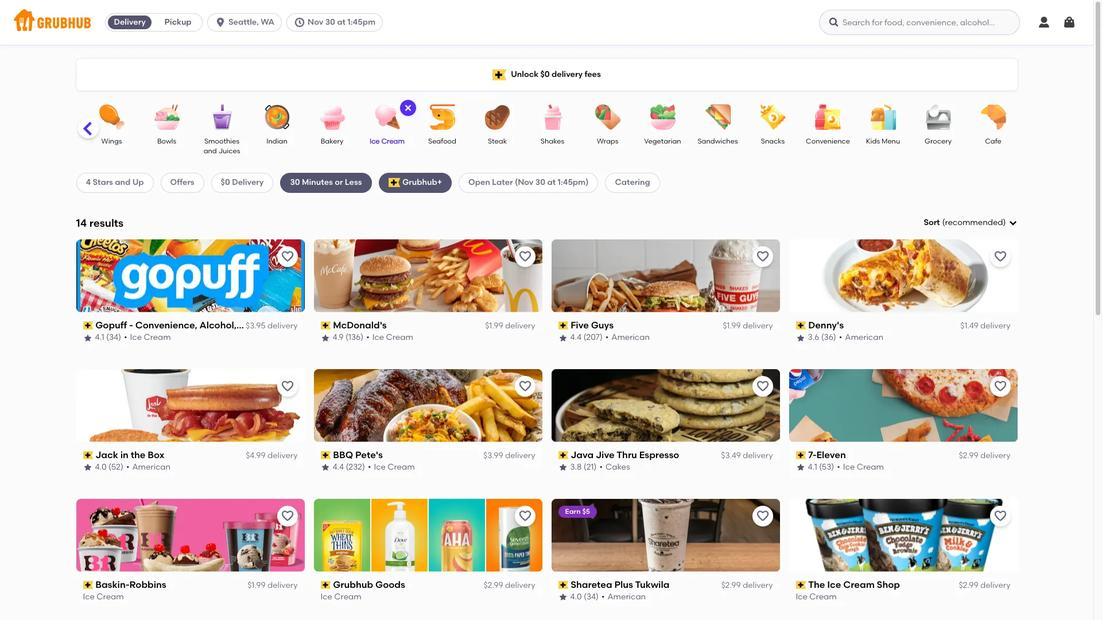 Task type: locate. For each thing, give the bounding box(es) containing it.
baskin-
[[95, 579, 130, 590]]

subscription pass image for java jive thru espresso
[[559, 451, 569, 459]]

1 horizontal spatial 4.4
[[571, 333, 582, 343]]

star icon image
[[83, 333, 92, 343], [321, 333, 330, 343], [559, 333, 568, 343], [796, 333, 806, 343], [83, 463, 92, 472], [321, 463, 330, 472], [559, 463, 568, 472], [796, 463, 806, 472], [559, 593, 568, 602]]

pete's
[[355, 450, 383, 460]]

save this restaurant button for grubhub goods
[[515, 506, 536, 526]]

0 vertical spatial (34)
[[106, 333, 121, 343]]

1 vertical spatial 4.1
[[808, 463, 818, 472]]

$1.99 for baskin-robbins
[[248, 581, 266, 590]]

delivery left pickup
[[114, 17, 146, 27]]

subscription pass image left the gopuff
[[83, 322, 93, 330]]

30 minutes or less
[[290, 178, 362, 187]]

java
[[571, 450, 594, 460]]

• ice cream down mcdonald's
[[367, 333, 413, 343]]

grubhub+
[[403, 178, 442, 187]]

$0 right unlock
[[541, 69, 550, 79]]

cream down mcdonald's
[[386, 333, 413, 343]]

1 vertical spatial grubhub plus flag logo image
[[389, 178, 400, 187]]

4 stars and up
[[86, 178, 144, 187]]

• right the '(21)'
[[600, 463, 603, 472]]

subscription pass image left jack
[[83, 451, 93, 459]]

steak image
[[478, 105, 518, 130]]

american for sharetea plus tukwila
[[608, 592, 646, 602]]

grubhub plus flag logo image for grubhub+
[[389, 178, 400, 187]]

delivery for sharetea plus tukwila
[[743, 581, 773, 590]]

cream down the
[[810, 592, 837, 602]]

30 left minutes
[[290, 178, 300, 187]]

$3.99 delivery
[[484, 451, 536, 461]]

minutes
[[302, 178, 333, 187]]

1 horizontal spatial 4.1
[[808, 463, 818, 472]]

$3.99
[[484, 451, 503, 461]]

subscription pass image left "five"
[[559, 322, 569, 330]]

star icon image left 3.8
[[559, 463, 568, 472]]

1 horizontal spatial and
[[204, 147, 217, 155]]

convenience
[[806, 137, 851, 145]]

subscription pass image left 7-
[[796, 451, 807, 459]]

less
[[345, 178, 362, 187]]

1 horizontal spatial grubhub plus flag logo image
[[493, 69, 507, 80]]

1 horizontal spatial $1.99
[[485, 321, 503, 331]]

• american for denny's
[[840, 333, 884, 343]]

star icon image left 4.0 (34)
[[559, 593, 568, 602]]

1 vertical spatial (34)
[[584, 592, 599, 602]]

ice cream down grubhub
[[321, 592, 362, 602]]

cream down ice cream image
[[382, 137, 405, 145]]

ice cream down the
[[796, 592, 837, 602]]

nov 30 at 1:45pm
[[308, 17, 376, 27]]

None field
[[924, 217, 1018, 229]]

vegetarian
[[645, 137, 682, 145]]

subscription pass image for sharetea plus tukwila
[[559, 581, 569, 589]]

star icon image left 4.1 (53)
[[796, 463, 806, 472]]

cafe image
[[974, 105, 1014, 130]]

(34) down sharetea
[[584, 592, 599, 602]]

results
[[89, 216, 124, 230]]

• ice cream for 7-eleven
[[838, 463, 885, 472]]

juices
[[219, 147, 240, 155]]

7-eleven logo image
[[789, 369, 1018, 442]]

bbq pete's
[[333, 450, 383, 460]]

1 vertical spatial at
[[548, 178, 556, 187]]

4.0 for jack in the box
[[95, 463, 107, 472]]

bowls
[[157, 137, 176, 145]]

1 vertical spatial and
[[115, 178, 131, 187]]

sharetea plus tukwila
[[571, 579, 670, 590]]

0 horizontal spatial grubhub plus flag logo image
[[389, 178, 400, 187]]

• american for sharetea plus tukwila
[[602, 592, 646, 602]]

and left up
[[115, 178, 131, 187]]

$4.99 delivery
[[246, 451, 298, 461]]

fees
[[585, 69, 601, 79]]

gopuff
[[95, 320, 127, 331]]

save this restaurant image for gopuff - convenience, alcohol, & more
[[281, 250, 294, 264]]

grubhub plus flag logo image left grubhub+
[[389, 178, 400, 187]]

$1.99 delivery
[[485, 321, 536, 331], [723, 321, 773, 331], [248, 581, 298, 590]]

save this restaurant image for bbq pete's
[[518, 379, 532, 393]]

american
[[612, 333, 650, 343], [846, 333, 884, 343], [132, 463, 171, 472], [608, 592, 646, 602]]

$2.99
[[959, 451, 979, 461], [484, 581, 503, 590], [722, 581, 741, 590], [959, 581, 979, 590]]

american down box
[[132, 463, 171, 472]]

0 vertical spatial $0
[[541, 69, 550, 79]]

1 horizontal spatial $1.99 delivery
[[485, 321, 536, 331]]

• american for five guys
[[606, 333, 650, 343]]

delivery for denny's
[[981, 321, 1011, 331]]

0 horizontal spatial and
[[115, 178, 131, 187]]

•
[[124, 333, 127, 343], [367, 333, 370, 343], [606, 333, 609, 343], [840, 333, 843, 343], [126, 463, 129, 472], [368, 463, 371, 472], [600, 463, 603, 472], [838, 463, 841, 472], [602, 592, 605, 602]]

star icon image for gopuff - convenience, alcohol, & more
[[83, 333, 92, 343]]

sharetea
[[571, 579, 613, 590]]

subscription pass image left baskin-
[[83, 581, 93, 589]]

0 vertical spatial 4.4
[[571, 333, 582, 343]]

ice cream image
[[367, 105, 408, 130]]

0 vertical spatial and
[[204, 147, 217, 155]]

delivery for five guys
[[743, 321, 773, 331]]

$2.99 delivery for the ice cream shop
[[959, 581, 1011, 590]]

bbq
[[333, 450, 353, 460]]

delivery for grubhub goods
[[505, 581, 536, 590]]

1 horizontal spatial (34)
[[584, 592, 599, 602]]

4.0 (52)
[[95, 463, 123, 472]]

cream
[[382, 137, 405, 145], [144, 333, 171, 343], [386, 333, 413, 343], [388, 463, 415, 472], [857, 463, 885, 472], [844, 579, 875, 590], [97, 592, 124, 602], [334, 592, 362, 602], [810, 592, 837, 602]]

$1.99 for five guys
[[723, 321, 741, 331]]

4.1 down 7-
[[808, 463, 818, 472]]

save this restaurant image
[[281, 250, 294, 264], [518, 250, 532, 264], [756, 250, 770, 264], [994, 250, 1008, 264], [281, 379, 294, 393], [518, 379, 532, 393], [994, 379, 1008, 393], [994, 509, 1008, 523]]

(34)
[[106, 333, 121, 343], [584, 592, 599, 602]]

$3.95 delivery
[[246, 321, 298, 331]]

1 horizontal spatial 30
[[325, 17, 335, 27]]

java jive thru espresso
[[571, 450, 680, 460]]

7-
[[809, 450, 817, 460]]

0 vertical spatial delivery
[[114, 17, 146, 27]]

wings image
[[92, 105, 132, 130]]

(232)
[[346, 463, 365, 472]]

4.4 (232)
[[333, 463, 365, 472]]

0 horizontal spatial $1.99
[[248, 581, 266, 590]]

open
[[469, 178, 490, 187]]

1 horizontal spatial delivery
[[232, 178, 264, 187]]

delivery
[[552, 69, 583, 79], [268, 321, 298, 331], [505, 321, 536, 331], [743, 321, 773, 331], [981, 321, 1011, 331], [268, 451, 298, 461], [505, 451, 536, 461], [743, 451, 773, 461], [981, 451, 1011, 461], [268, 581, 298, 590], [505, 581, 536, 590], [743, 581, 773, 590], [981, 581, 1011, 590]]

save this restaurant image
[[756, 379, 770, 393], [281, 509, 294, 523], [518, 509, 532, 523], [756, 509, 770, 523]]

save this restaurant button for bbq pete's
[[515, 376, 536, 397]]

2 horizontal spatial svg image
[[1063, 16, 1077, 29]]

earn $5
[[565, 507, 590, 516]]

mcdonald's
[[333, 320, 387, 331]]

• ice cream down -
[[124, 333, 171, 343]]

grubhub plus flag logo image for unlock $0 delivery fees
[[493, 69, 507, 80]]

kids menu image
[[864, 105, 904, 130]]

• for mcdonald's
[[367, 333, 370, 343]]

grubhub plus flag logo image left unlock
[[493, 69, 507, 80]]

subscription pass image left sharetea
[[559, 581, 569, 589]]

up
[[133, 178, 144, 187]]

american right '(36)'
[[846, 333, 884, 343]]

• american right '(36)'
[[840, 333, 884, 343]]

1 horizontal spatial at
[[548, 178, 556, 187]]

4.1 down the gopuff
[[95, 333, 104, 343]]

american down plus
[[608, 592, 646, 602]]

1 horizontal spatial $0
[[541, 69, 550, 79]]

0 horizontal spatial 4.1
[[95, 333, 104, 343]]

save this restaurant button for denny's
[[991, 246, 1011, 267]]

• right (136)
[[367, 333, 370, 343]]

1 vertical spatial 4.0
[[571, 592, 582, 602]]

subscription pass image left grubhub
[[321, 581, 331, 589]]

1 horizontal spatial 4.0
[[571, 592, 582, 602]]

• ice cream down the pete's
[[368, 463, 415, 472]]

delivery for gopuff - convenience, alcohol, & more
[[268, 321, 298, 331]]

cream down grubhub
[[334, 592, 362, 602]]

and down smoothies
[[204, 147, 217, 155]]

denny's  logo image
[[789, 239, 1018, 312]]

star icon image for 7-eleven
[[796, 463, 806, 472]]

guys
[[591, 320, 614, 331]]

)
[[1004, 218, 1007, 227]]

nov 30 at 1:45pm button
[[287, 13, 388, 32]]

svg image
[[1038, 16, 1052, 29], [215, 17, 226, 28], [294, 17, 306, 28], [1009, 218, 1018, 228]]

sharetea plus tukwila logo image
[[552, 499, 780, 572]]

or
[[335, 178, 343, 187]]

svg image
[[1063, 16, 1077, 29], [829, 17, 840, 28], [403, 103, 413, 113]]

• for sharetea plus tukwila
[[602, 592, 605, 602]]

seafood image
[[422, 105, 463, 130]]

subscription pass image for grubhub goods
[[321, 581, 331, 589]]

star icon image left '4.9'
[[321, 333, 330, 343]]

cream down baskin-
[[97, 592, 124, 602]]

grocery
[[925, 137, 952, 145]]

4.9
[[333, 333, 344, 343]]

mcdonald's logo image
[[314, 239, 542, 312]]

30 right (nov
[[536, 178, 546, 187]]

subscription pass image
[[321, 322, 331, 330], [796, 322, 807, 330], [559, 451, 569, 459], [796, 581, 807, 589]]

ice cream for baskin-robbins
[[83, 592, 124, 602]]

grocery image
[[919, 105, 959, 130]]

grubhub plus flag logo image
[[493, 69, 507, 80], [389, 178, 400, 187]]

main navigation navigation
[[0, 0, 1094, 45]]

2 horizontal spatial $1.99
[[723, 321, 741, 331]]

at left the "1:45pm)"
[[548, 178, 556, 187]]

sandwiches
[[698, 137, 738, 145]]

cream right (232)
[[388, 463, 415, 472]]

• american down box
[[126, 463, 171, 472]]

4.9 (136)
[[333, 333, 364, 343]]

0 vertical spatial grubhub plus flag logo image
[[493, 69, 507, 80]]

american down guys
[[612, 333, 650, 343]]

delivery down juices
[[232, 178, 264, 187]]

star icon image left 4.1 (34)
[[83, 333, 92, 343]]

convenience image
[[808, 105, 849, 130]]

• right (52)
[[126, 463, 129, 472]]

(36)
[[822, 333, 837, 343]]

14
[[76, 216, 87, 230]]

• ice cream
[[124, 333, 171, 343], [367, 333, 413, 343], [368, 463, 415, 472], [838, 463, 885, 472]]

4.4 down "five"
[[571, 333, 582, 343]]

wraps
[[597, 137, 619, 145]]

2 horizontal spatial $1.99 delivery
[[723, 321, 773, 331]]

$2.99 delivery for sharetea plus tukwila
[[722, 581, 773, 590]]

save this restaurant button
[[277, 246, 298, 267], [515, 246, 536, 267], [753, 246, 773, 267], [991, 246, 1011, 267], [277, 376, 298, 397], [515, 376, 536, 397], [753, 376, 773, 397], [991, 376, 1011, 397], [277, 506, 298, 526], [515, 506, 536, 526], [753, 506, 773, 526], [991, 506, 1011, 526]]

delivery for bbq pete's
[[505, 451, 536, 461]]

0 horizontal spatial 4.4
[[333, 463, 344, 472]]

0 horizontal spatial $1.99 delivery
[[248, 581, 298, 590]]

subscription pass image left denny's
[[796, 322, 807, 330]]

4.0 down sharetea
[[571, 592, 582, 602]]

subscription pass image
[[83, 322, 93, 330], [559, 322, 569, 330], [83, 451, 93, 459], [321, 451, 331, 459], [796, 451, 807, 459], [83, 581, 93, 589], [321, 581, 331, 589], [559, 581, 569, 589]]

star icon image left 4.4 (207)
[[559, 333, 568, 343]]

subscription pass image left java at the bottom
[[559, 451, 569, 459]]

• down sharetea
[[602, 592, 605, 602]]

and inside smoothies and juices
[[204, 147, 217, 155]]

0 horizontal spatial delivery
[[114, 17, 146, 27]]

ice cream down baskin-
[[83, 592, 124, 602]]

(34) down the gopuff
[[106, 333, 121, 343]]

• down guys
[[606, 333, 609, 343]]

4.0 down jack
[[95, 463, 107, 472]]

$2.99 for the ice cream shop
[[959, 581, 979, 590]]

delivery for 7-eleven
[[981, 451, 1011, 461]]

subscription pass image left mcdonald's
[[321, 322, 331, 330]]

subscription pass image for mcdonald's
[[321, 322, 331, 330]]

$1.99
[[485, 321, 503, 331], [723, 321, 741, 331], [248, 581, 266, 590]]

3.8 (21)
[[571, 463, 597, 472]]

0 horizontal spatial at
[[337, 17, 346, 27]]

• american
[[606, 333, 650, 343], [840, 333, 884, 343], [126, 463, 171, 472], [602, 592, 646, 602]]

subscription pass image left bbq
[[321, 451, 331, 459]]

star icon image left 4.4 (232)
[[321, 463, 330, 472]]

save this restaurant image for 7-eleven
[[994, 379, 1008, 393]]

in
[[120, 450, 129, 460]]

five guys logo image
[[552, 239, 780, 312]]

subscription pass image for the ice cream shop
[[796, 581, 807, 589]]

1 vertical spatial 4.4
[[333, 463, 344, 472]]

and
[[204, 147, 217, 155], [115, 178, 131, 187]]

jack
[[95, 450, 118, 460]]

soup image
[[36, 105, 77, 130]]

subscription pass image for five guys
[[559, 322, 569, 330]]

30 right nov
[[325, 17, 335, 27]]

star icon image for five guys
[[559, 333, 568, 343]]

4.0 for sharetea plus tukwila
[[571, 592, 582, 602]]

• for five guys
[[606, 333, 609, 343]]

(34) for sharetea
[[584, 592, 599, 602]]

delivery for the ice cream shop
[[981, 581, 1011, 590]]

subscription pass image left the
[[796, 581, 807, 589]]

subscription pass image for baskin-robbins
[[83, 581, 93, 589]]

star icon image left 3.6
[[796, 333, 806, 343]]

american for five guys
[[612, 333, 650, 343]]

(nov
[[515, 178, 534, 187]]

thru
[[617, 450, 637, 460]]

4.1 for gopuff
[[95, 333, 104, 343]]

$0 down juices
[[221, 178, 230, 187]]

• american down guys
[[606, 333, 650, 343]]

0 vertical spatial 4.1
[[95, 333, 104, 343]]

• right (53)
[[838, 463, 841, 472]]

save this restaurant image for baskin-robbins
[[281, 509, 294, 523]]

convenience,
[[135, 320, 197, 331]]

at inside button
[[337, 17, 346, 27]]

$0 delivery
[[221, 178, 264, 187]]

1 vertical spatial delivery
[[232, 178, 264, 187]]

• american down plus
[[602, 592, 646, 602]]

save this restaurant image for five guys
[[756, 250, 770, 264]]

star icon image left 4.0 (52)
[[83, 463, 92, 472]]

• right 4.1 (34)
[[124, 333, 127, 343]]

• ice cream down eleven
[[838, 463, 885, 472]]

$0
[[541, 69, 550, 79], [221, 178, 230, 187]]

• for java jive thru espresso
[[600, 463, 603, 472]]

espresso
[[640, 450, 680, 460]]

$2.99 for 7-eleven
[[959, 451, 979, 461]]

offers
[[170, 178, 194, 187]]

american for jack in the box
[[132, 463, 171, 472]]

0 vertical spatial at
[[337, 17, 346, 27]]

-
[[129, 320, 133, 331]]

0 horizontal spatial 4.0
[[95, 463, 107, 472]]

save this restaurant image for the ice cream shop
[[994, 509, 1008, 523]]

4.4 down bbq
[[333, 463, 344, 472]]

$1.99 delivery for mcdonald's
[[485, 321, 536, 331]]

4.1
[[95, 333, 104, 343], [808, 463, 818, 472]]

4.4 for five guys
[[571, 333, 582, 343]]

at left 1:45pm
[[337, 17, 346, 27]]

• down the pete's
[[368, 463, 371, 472]]

pickup
[[165, 17, 192, 27]]

• right '(36)'
[[840, 333, 843, 343]]

7-eleven
[[809, 450, 846, 460]]

$2.99 for sharetea plus tukwila
[[722, 581, 741, 590]]

0 horizontal spatial (34)
[[106, 333, 121, 343]]

$1.99 delivery for five guys
[[723, 321, 773, 331]]

0 vertical spatial 4.0
[[95, 463, 107, 472]]

0 horizontal spatial $0
[[221, 178, 230, 187]]

sort ( recommended )
[[924, 218, 1007, 227]]

unlock $0 delivery fees
[[511, 69, 601, 79]]



Task type: describe. For each thing, give the bounding box(es) containing it.
3.6
[[808, 333, 820, 343]]

vegetarian image
[[643, 105, 683, 130]]

wa
[[261, 17, 275, 27]]

pickup button
[[154, 13, 202, 32]]

shakes
[[541, 137, 565, 145]]

$2.99 for grubhub goods
[[484, 581, 503, 590]]

subscription pass image for bbq pete's
[[321, 451, 331, 459]]

• ice cream for mcdonald's
[[367, 333, 413, 343]]

denny's
[[809, 320, 844, 331]]

the
[[131, 450, 146, 460]]

subscription pass image for 7-eleven
[[796, 451, 807, 459]]

cream right (53)
[[857, 463, 885, 472]]

seattle,
[[229, 17, 259, 27]]

bakery image
[[312, 105, 352, 130]]

(52)
[[109, 463, 123, 472]]

kids
[[867, 137, 881, 145]]

ice cream for grubhub goods
[[321, 592, 362, 602]]

smoothies and juices image
[[202, 105, 242, 130]]

subscription pass image for gopuff - convenience, alcohol, & more
[[83, 322, 93, 330]]

$1.49
[[961, 321, 979, 331]]

&
[[239, 320, 246, 331]]

the ice cream shop
[[809, 579, 901, 590]]

4.4 (207)
[[571, 333, 603, 343]]

wings
[[101, 137, 122, 145]]

$1.99 for mcdonald's
[[485, 321, 503, 331]]

save this restaurant image for denny's
[[994, 250, 1008, 264]]

bakery
[[321, 137, 344, 145]]

subscription pass image for jack in the box
[[83, 451, 93, 459]]

baskin-robbins
[[95, 579, 166, 590]]

• american for jack in the box
[[126, 463, 171, 472]]

save this restaurant image for java jive thru espresso
[[756, 379, 770, 393]]

• cakes
[[600, 463, 630, 472]]

menu
[[882, 137, 901, 145]]

delivery for baskin-robbins
[[268, 581, 298, 590]]

delivery inside delivery button
[[114, 17, 146, 27]]

$3.49 delivery
[[722, 451, 773, 461]]

the ice cream shop logo image
[[789, 499, 1018, 572]]

• for denny's
[[840, 333, 843, 343]]

• for 7-eleven
[[838, 463, 841, 472]]

bbq pete's logo image
[[314, 369, 542, 442]]

save this restaurant button for the ice cream shop
[[991, 506, 1011, 526]]

sort
[[924, 218, 941, 227]]

save this restaurant button for 7-eleven
[[991, 376, 1011, 397]]

jack in the box
[[95, 450, 164, 460]]

1 horizontal spatial svg image
[[829, 17, 840, 28]]

star icon image for bbq pete's
[[321, 463, 330, 472]]

(21)
[[584, 463, 597, 472]]

goods
[[376, 579, 405, 590]]

$5
[[583, 507, 590, 516]]

star icon image for mcdonald's
[[321, 333, 330, 343]]

shakes image
[[533, 105, 573, 130]]

earn
[[565, 507, 581, 516]]

java jive thru espresso logo image
[[552, 369, 780, 442]]

star icon image for sharetea plus tukwila
[[559, 593, 568, 602]]

$4.99
[[246, 451, 266, 461]]

save this restaurant button for gopuff - convenience, alcohol, & more
[[277, 246, 298, 267]]

4.4 for bbq pete's
[[333, 463, 344, 472]]

save this restaurant button for baskin-robbins
[[277, 506, 298, 526]]

delivery for java jive thru espresso
[[743, 451, 773, 461]]

• ice cream for gopuff - convenience, alcohol, & more
[[124, 333, 171, 343]]

$2.99 delivery for 7-eleven
[[959, 451, 1011, 461]]

seattle, wa
[[229, 17, 275, 27]]

five guys
[[571, 320, 614, 331]]

none field containing sort
[[924, 217, 1018, 229]]

plus
[[615, 579, 634, 590]]

30 inside button
[[325, 17, 335, 27]]

• ice cream for bbq pete's
[[368, 463, 415, 472]]

4.1 (53)
[[808, 463, 835, 472]]

cakes
[[606, 463, 630, 472]]

• for bbq pete's
[[368, 463, 371, 472]]

smoothies and juices
[[204, 137, 240, 155]]

save this restaurant button for jack in the box
[[277, 376, 298, 397]]

0 horizontal spatial svg image
[[403, 103, 413, 113]]

jive
[[596, 450, 615, 460]]

2 horizontal spatial 30
[[536, 178, 546, 187]]

smoothies
[[204, 137, 240, 145]]

indian image
[[257, 105, 297, 130]]

star icon image for denny's
[[796, 333, 806, 343]]

• for gopuff - convenience, alcohol, & more
[[124, 333, 127, 343]]

nov
[[308, 17, 324, 27]]

bowls image
[[147, 105, 187, 130]]

svg image inside 'nov 30 at 1:45pm' button
[[294, 17, 306, 28]]

box
[[148, 450, 164, 460]]

delivery for jack in the box
[[268, 451, 298, 461]]

3.8
[[571, 463, 582, 472]]

Search for food, convenience, alcohol... search field
[[820, 10, 1021, 35]]

tukwila
[[636, 579, 670, 590]]

catering
[[615, 178, 651, 187]]

(207)
[[584, 333, 603, 343]]

(34) for gopuff
[[106, 333, 121, 343]]

eleven
[[817, 450, 846, 460]]

stars
[[93, 178, 113, 187]]

snacks
[[761, 137, 785, 145]]

$3.49
[[722, 451, 741, 461]]

ice cream down ice cream image
[[370, 137, 405, 145]]

recommended
[[946, 218, 1004, 227]]

open later (nov 30 at 1:45pm)
[[469, 178, 589, 187]]

• for jack in the box
[[126, 463, 129, 472]]

cafe
[[986, 137, 1002, 145]]

unlock
[[511, 69, 539, 79]]

jack in the box logo image
[[76, 369, 305, 442]]

14 results
[[76, 216, 124, 230]]

4
[[86, 178, 91, 187]]

save this restaurant button for java jive thru espresso
[[753, 376, 773, 397]]

$1.99 delivery for baskin-robbins
[[248, 581, 298, 590]]

baskin-robbins logo image
[[76, 499, 305, 572]]

save this restaurant button for five guys
[[753, 246, 773, 267]]

five
[[571, 320, 589, 331]]

kids menu
[[867, 137, 901, 145]]

wraps image
[[588, 105, 628, 130]]

3.6 (36)
[[808, 333, 837, 343]]

steak
[[488, 137, 507, 145]]

seattle, wa button
[[207, 13, 287, 32]]

save this restaurant image for grubhub goods
[[518, 509, 532, 523]]

ice cream for the ice cream shop
[[796, 592, 837, 602]]

save this restaurant image for jack in the box
[[281, 379, 294, 393]]

gopuff - convenience, alcohol, & more logo image
[[76, 239, 305, 312]]

1 vertical spatial $0
[[221, 178, 230, 187]]

american for denny's
[[846, 333, 884, 343]]

star icon image for java jive thru espresso
[[559, 463, 568, 472]]

svg image inside seattle, wa button
[[215, 17, 226, 28]]

grubhub goods logo image
[[314, 499, 542, 572]]

(
[[943, 218, 946, 227]]

snacks image
[[753, 105, 793, 130]]

indian
[[267, 137, 288, 145]]

sandwiches image
[[698, 105, 738, 130]]

0 horizontal spatial 30
[[290, 178, 300, 187]]

star icon image for jack in the box
[[83, 463, 92, 472]]

cream left "shop"
[[844, 579, 875, 590]]

1:45pm
[[348, 17, 376, 27]]

save this restaurant button for mcdonald's
[[515, 246, 536, 267]]

more
[[248, 320, 271, 331]]

subscription pass image for denny's
[[796, 322, 807, 330]]

cream down convenience,
[[144, 333, 171, 343]]

save this restaurant image for mcdonald's
[[518, 250, 532, 264]]

delivery for mcdonald's
[[505, 321, 536, 331]]

delivery button
[[106, 13, 154, 32]]

grubhub
[[333, 579, 373, 590]]

$2.99 delivery for grubhub goods
[[484, 581, 536, 590]]

4.0 (34)
[[571, 592, 599, 602]]

alcohol,
[[200, 320, 237, 331]]

4.1 for 7-
[[808, 463, 818, 472]]

$1.49 delivery
[[961, 321, 1011, 331]]



Task type: vqa. For each thing, say whether or not it's contained in the screenshot.
top time
no



